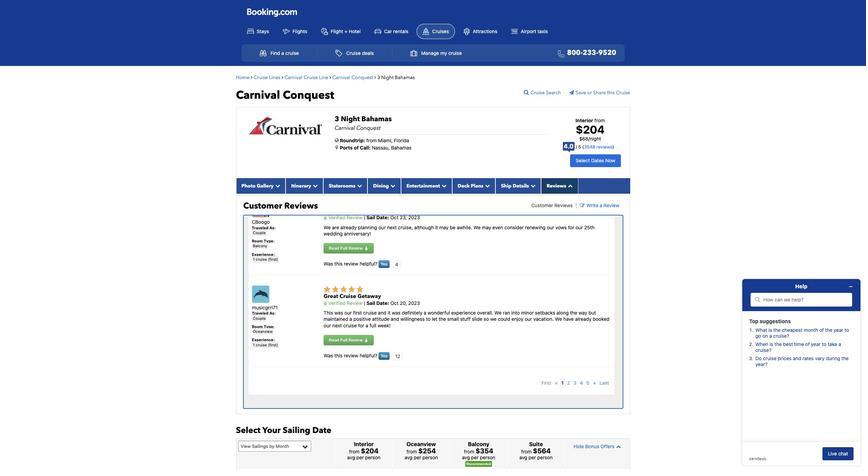 Task type: locate. For each thing, give the bounding box(es) containing it.
per for $354
[[471, 455, 479, 461]]

entertainment
[[407, 183, 440, 189]]

1 small verified icon image from the top
[[324, 217, 327, 220]]

week!
[[378, 323, 391, 329]]

couple
[[253, 231, 266, 235], [253, 316, 266, 321]]

1 | from the top
[[364, 215, 365, 221]]

0 horizontal spatial 5
[[579, 144, 581, 150]]

2 date: from the top
[[377, 301, 389, 306]]

5 chevron down image from the left
[[529, 184, 536, 188]]

read
[[329, 246, 339, 251], [329, 338, 339, 343]]

read full review button down anniversary!
[[324, 244, 374, 254]]

1 horizontal spatial balcony
[[468, 442, 490, 448]]

chevron down image inside entertainment dropdown button
[[440, 184, 447, 188]]

avg inside 'interior from $204 avg per person'
[[347, 455, 355, 461]]

from inside interior from $204 $68 / night
[[595, 117, 605, 123]]

read full review button
[[324, 244, 374, 254], [324, 335, 374, 346]]

read full review down maintained
[[329, 338, 364, 343]]

1 horizontal spatial may
[[482, 225, 491, 231]]

1 vertical spatial experience:
[[252, 338, 275, 343]]

2
[[567, 380, 570, 386]]

already inside the this was our first cruise and it was definitely a wonderful experience overall. we ran into minor setbacks along the way but maintained a positive attitude and willingness to let the small stuff slide so we could enjoy our vacation. we have already booked our next cruise for a full week!
[[575, 317, 592, 322]]

balcony down cboogo traveled as: couple
[[253, 244, 267, 248]]

$204 inside interior from $204 $68 / night
[[576, 123, 605, 136]]

full for 1st read full review "button" from the bottom of the carnival conquest main content
[[340, 338, 347, 343]]

2 | from the top
[[364, 301, 365, 306]]

1 experience: from the top
[[252, 252, 275, 257]]

and
[[378, 310, 386, 316], [391, 317, 399, 322]]

0 vertical spatial conquest
[[352, 74, 373, 81]]

from for interior from $204 avg per person
[[349, 449, 360, 455]]

this
[[324, 310, 333, 316]]

2 experience: from the top
[[252, 338, 275, 343]]

2 chevron down image from the left
[[484, 184, 490, 188]]

1 review from the top
[[344, 261, 359, 267]]

0 vertical spatial 4
[[395, 262, 398, 268]]

sail up positive
[[367, 301, 375, 306]]

1 vertical spatial experience: 1 cruise (first)
[[252, 338, 278, 348]]

chevron down image for photo gallery
[[274, 184, 280, 188]]

per inside suite from $564 avg per person
[[529, 455, 536, 461]]

1 per from the left
[[357, 455, 364, 461]]

3
[[377, 74, 380, 81], [335, 114, 339, 124], [574, 380, 577, 386]]

night right carnival conquest link
[[381, 74, 394, 81]]

1 was from the left
[[335, 310, 343, 316]]

1 vertical spatial verified
[[329, 301, 346, 306]]

traveled for musicgrrl71
[[252, 311, 269, 316]]

line
[[319, 74, 328, 81]]

review for 12
[[344, 353, 359, 359]]

1 vertical spatial and
[[391, 317, 399, 322]]

1 horizontal spatial for
[[568, 225, 574, 231]]

2 was this review helpful? yes from the top
[[324, 353, 388, 359]]

2 angle right image from the left
[[374, 75, 376, 80]]

helpful? for 4
[[360, 261, 378, 267]]

lines
[[269, 74, 280, 81]]

was
[[324, 261, 333, 267], [324, 353, 333, 359]]

1 2023 from the top
[[408, 215, 420, 221]]

manage
[[421, 50, 439, 56]]

1 vertical spatial (first)
[[268, 343, 278, 348]]

oct for 20,
[[391, 301, 399, 306]]

chevron down image left dining
[[356, 184, 362, 188]]

for inside we are already planning our next cruise, although it may be awhile. we may even consider renewing our vows for our 25th wedding anniversary!
[[568, 225, 574, 231]]

month
[[276, 444, 289, 450]]

attractions
[[473, 28, 497, 34]]

find a cruise link
[[252, 46, 307, 60]]

chevron down image inside itinerary dropdown button
[[311, 184, 318, 188]]

type: down cboogo traveled as: couple
[[264, 239, 275, 244]]

hide bonus offers link
[[567, 441, 628, 453]]

1 sail from the top
[[367, 215, 375, 221]]

0 vertical spatial verified
[[329, 215, 346, 221]]

for inside the this was our first cruise and it was definitely a wonderful experience overall. we ran into minor setbacks along the way but maintained a positive attitude and willingness to let the small stuff slide so we could enjoy our vacation. we have already booked our next cruise for a full week!
[[358, 323, 364, 329]]

helpful? for 12
[[360, 353, 378, 359]]

0 vertical spatial was
[[324, 261, 333, 267]]

2 link
[[566, 378, 572, 389]]

per inside 'interior from $204 avg per person'
[[357, 455, 364, 461]]

0 horizontal spatial was
[[335, 310, 343, 316]]

0 vertical spatial next
[[387, 225, 397, 231]]

cruise search
[[531, 89, 561, 96]]

1 horizontal spatial chevron down image
[[484, 184, 490, 188]]

travel menu navigation
[[242, 44, 625, 62]]

from inside 'interior from $204 avg per person'
[[349, 449, 360, 455]]

chevron up image
[[566, 184, 573, 188]]

(first) down room type: balcony
[[268, 257, 278, 262]]

edit image
[[580, 203, 585, 208]]

4 per from the left
[[529, 455, 536, 461]]

was this review helpful? yes
[[324, 261, 388, 267], [324, 353, 388, 359]]

avg left '$254'
[[405, 455, 413, 461]]

interior
[[354, 442, 374, 448]]

1 verified review link from the top
[[324, 215, 363, 221]]

2 type: from the top
[[264, 325, 275, 329]]

1 experience: 1 cruise (first) from the top
[[252, 252, 278, 262]]

2 2023 from the top
[[408, 301, 420, 306]]

helpful? left 12 at bottom
[[360, 353, 378, 359]]

your
[[262, 425, 281, 437]]

from
[[595, 117, 605, 123], [366, 137, 377, 143], [349, 449, 360, 455], [407, 449, 417, 455], [464, 449, 474, 455], [521, 449, 532, 455]]

view sailings by month
[[241, 444, 289, 450]]

2 vertical spatial this
[[335, 353, 343, 359]]

from down "interior"
[[349, 449, 360, 455]]

next down | sail date: oct 23, 2023
[[387, 225, 397, 231]]

1 traveled from the top
[[252, 226, 269, 230]]

suite from $564 avg per person
[[520, 442, 553, 461]]

experience: 1 cruise (first) down room type: balcony
[[252, 252, 278, 262]]

1 vertical spatial helpful?
[[360, 353, 378, 359]]

oceanview
[[253, 330, 273, 334], [407, 442, 436, 448]]

cruise right share at top right
[[616, 89, 630, 96]]

0 vertical spatial for
[[568, 225, 574, 231]]

review
[[604, 203, 620, 208], [347, 215, 363, 221], [349, 246, 363, 251], [347, 301, 363, 306], [349, 338, 363, 343]]

type:
[[264, 239, 275, 244], [264, 325, 275, 329]]

(first) down room type: oceanview
[[268, 343, 278, 348]]

carnival up roundtrip:
[[335, 124, 355, 132]]

read full review for first read full review "button" from the top
[[329, 246, 364, 251]]

1 vertical spatial 1
[[253, 343, 255, 348]]

2 verified review from the top
[[327, 301, 363, 306]]

0 horizontal spatial oceanview
[[253, 330, 273, 334]]

1 vertical spatial read
[[329, 338, 339, 343]]

2 was from the left
[[392, 310, 401, 316]]

1 vertical spatial couple
[[253, 316, 266, 321]]

experience:
[[252, 252, 275, 257], [252, 338, 275, 343]]

1 vertical spatial read full review
[[329, 338, 364, 343]]

angle right image
[[282, 75, 283, 80], [330, 75, 331, 80]]

1 vertical spatial carnival conquest
[[236, 88, 334, 103]]

yes
[[381, 262, 388, 267], [381, 354, 388, 359]]

1 yes from the top
[[381, 262, 388, 267]]

cruise,
[[398, 225, 413, 231]]

0 horizontal spatial it
[[388, 310, 391, 316]]

1 vertical spatial small verified icon image
[[324, 302, 327, 306]]

dates
[[591, 158, 604, 164]]

date: for oct 23, 2023
[[377, 215, 389, 221]]

1 was this review helpful? yes from the top
[[324, 261, 388, 267]]

carnival down cruise lines link
[[236, 88, 280, 103]]

angle right image for cruise lines
[[282, 75, 283, 80]]

0 horizontal spatial select
[[236, 425, 261, 437]]

as: down musicgrrl71 on the left
[[270, 311, 276, 316]]

couple down cboogo
[[253, 231, 266, 235]]

wonderful
[[428, 310, 450, 316]]

airport
[[521, 28, 536, 34]]

already inside we are already planning our next cruise, although it may be awhile. we may even consider renewing our vows for our 25th wedding anniversary!
[[341, 225, 357, 231]]

chevron down image inside staterooms dropdown button
[[356, 184, 362, 188]]

0 vertical spatial bahamas
[[395, 74, 415, 81]]

as: inside musicgrrl71 traveled as: couple
[[270, 311, 276, 316]]

type: inside room type: balcony
[[264, 239, 275, 244]]

1 vertical spatial oceanview
[[407, 442, 436, 448]]

0 vertical spatial it
[[435, 225, 438, 231]]

angle right image right lines
[[282, 75, 283, 80]]

1 type: from the top
[[264, 239, 275, 244]]

1 angle right image from the left
[[251, 75, 252, 80]]

yes button for 12
[[379, 353, 390, 360]]

1 vertical spatial the
[[439, 317, 446, 322]]

800-233-9520 link
[[555, 48, 617, 58]]

as: for cboogo
[[270, 226, 276, 230]]

attractions link
[[458, 24, 503, 39]]

1 oct from the top
[[391, 215, 399, 221]]

0 vertical spatial read full review button
[[324, 244, 374, 254]]

$204
[[576, 123, 605, 136], [361, 448, 379, 456]]

the down 'wonderful'
[[439, 317, 446, 322]]

read down wedding
[[329, 246, 339, 251]]

1 avg from the left
[[347, 455, 355, 461]]

customer
[[243, 201, 282, 212], [532, 203, 553, 208]]

and up attitude at the bottom left of page
[[378, 310, 386, 316]]

already down way
[[575, 317, 592, 322]]

1 vertical spatial for
[[358, 323, 364, 329]]

select
[[576, 158, 590, 164], [236, 425, 261, 437]]

night for 3 night bahamas carnival conquest
[[341, 114, 360, 124]]

0 horizontal spatial balcony
[[253, 244, 267, 248]]

we
[[490, 317, 497, 322]]

chevron down image left itinerary
[[274, 184, 280, 188]]

3 right carnival conquest link
[[377, 74, 380, 81]]

angle right image left 3 night bahamas
[[374, 75, 376, 80]]

1 (first) from the top
[[268, 257, 278, 262]]

small verified icon image down great
[[324, 302, 327, 306]]

room down cboogo traveled as: couple
[[252, 239, 263, 244]]

0 vertical spatial 1
[[253, 257, 255, 262]]

0 vertical spatial 3
[[377, 74, 380, 81]]

miami,
[[378, 137, 393, 143]]

0 vertical spatial |
[[364, 215, 365, 221]]

couple inside cboogo traveled as: couple
[[253, 231, 266, 235]]

chevron down image left ship
[[484, 184, 490, 188]]

2 experience: 1 cruise (first) from the top
[[252, 338, 278, 348]]

as: inside cboogo traveled as: couple
[[270, 226, 276, 230]]

0 vertical spatial oct
[[391, 215, 399, 221]]

small verified icon image up wedding
[[324, 217, 327, 220]]

0 vertical spatial $204
[[576, 123, 605, 136]]

2 verified review link from the top
[[324, 301, 363, 306]]

0 vertical spatial couple
[[253, 231, 266, 235]]

3 night bahamas carnival conquest
[[335, 114, 392, 132]]

1 helpful? from the top
[[360, 261, 378, 267]]

1 read from the top
[[329, 246, 339, 251]]

chevron down image for entertainment
[[440, 184, 447, 188]]

2 yes button from the top
[[379, 353, 390, 360]]

3 avg from the left
[[462, 455, 470, 461]]

1 left 2
[[562, 380, 564, 386]]

date: for oct 20, 2023
[[377, 301, 389, 306]]

deck
[[458, 183, 470, 189]]

full down maintained
[[340, 338, 347, 343]]

verified review up first
[[327, 301, 363, 306]]

person inside the oceanview from $254 avg per person
[[423, 455, 438, 461]]

stuff
[[460, 317, 471, 322]]

3 per from the left
[[471, 455, 479, 461]]

room inside room type: balcony
[[252, 239, 263, 244]]

person for $354
[[480, 455, 496, 461]]

0 vertical spatial yes button
[[379, 261, 390, 268]]

helpful? down anniversary!
[[360, 261, 378, 267]]

1 couple from the top
[[253, 231, 266, 235]]

1 room from the top
[[252, 239, 263, 244]]

2 verified from the top
[[329, 301, 346, 306]]

person inside 'interior from $204 avg per person'
[[365, 455, 381, 461]]

0 vertical spatial already
[[341, 225, 357, 231]]

traveled
[[252, 226, 269, 230], [252, 311, 269, 316]]

0 vertical spatial experience:
[[252, 252, 275, 257]]

cruise right great
[[340, 293, 356, 301]]

bahamas inside 3 night bahamas carnival conquest
[[362, 114, 392, 124]]

1 yes button from the top
[[379, 261, 390, 268]]

2023 right the 23,
[[408, 215, 420, 221]]

| sail date: oct 23, 2023
[[363, 215, 420, 221]]

from right interior at the top right of the page
[[595, 117, 605, 123]]

verified review link up are
[[324, 215, 363, 221]]

oct left the 23,
[[391, 215, 399, 221]]

person for $564
[[537, 455, 553, 461]]

person inside suite from $564 avg per person
[[537, 455, 553, 461]]

2 angle right image from the left
[[330, 75, 331, 80]]

cruise inside cruise deals 'link'
[[346, 50, 361, 56]]

we up we
[[495, 310, 502, 316]]

couple for musicgrrl71
[[253, 316, 266, 321]]

2 read from the top
[[329, 338, 339, 343]]

1 vertical spatial full
[[340, 338, 347, 343]]

2 vertical spatial conquest
[[357, 124, 381, 132]]

avg left $564
[[520, 455, 527, 461]]

carnival conquest down lines
[[236, 88, 334, 103]]

as:
[[270, 226, 276, 230], [270, 311, 276, 316]]

it down | sail date: oct 20, 2023
[[388, 310, 391, 316]]

suite
[[529, 442, 543, 448]]

chevron down image inside dining dropdown button
[[389, 184, 396, 188]]

select up view
[[236, 425, 261, 437]]

1 angle right image from the left
[[282, 75, 283, 80]]

home
[[236, 74, 250, 81]]

2 horizontal spatial 3
[[574, 380, 577, 386]]

from for interior from $204 $68 / night
[[595, 117, 605, 123]]

1 vertical spatial /
[[576, 144, 577, 150]]

couple for cboogo
[[253, 231, 266, 235]]

avg inside suite from $564 avg per person
[[520, 455, 527, 461]]

chevron down image left entertainment
[[389, 184, 396, 188]]

maintained
[[324, 317, 348, 322]]

verified up are
[[329, 215, 346, 221]]

20,
[[400, 301, 407, 306]]

1 vertical spatial this
[[335, 261, 343, 267]]

1 vertical spatial verified review link
[[324, 301, 363, 306]]

0 vertical spatial read full review
[[329, 246, 364, 251]]

from inside the oceanview from $254 avg per person
[[407, 449, 417, 455]]

1 chevron down image from the left
[[274, 184, 280, 188]]

avg up recommended image in the bottom right of the page
[[462, 455, 470, 461]]

conquest down carnival cruise line link
[[283, 88, 334, 103]]

0 vertical spatial and
[[378, 310, 386, 316]]

hide
[[574, 444, 584, 450]]

per inside the oceanview from $254 avg per person
[[414, 455, 421, 461]]

1 horizontal spatial angle right image
[[374, 75, 376, 80]]

verified for | sail date: oct 23, 2023
[[329, 215, 346, 221]]

conquest down cruise deals
[[352, 74, 373, 81]]

small verified icon image
[[324, 217, 327, 220], [324, 302, 327, 306]]

0 horizontal spatial 3
[[335, 114, 339, 124]]

verified review up are
[[327, 215, 363, 221]]

night up roundtrip:
[[341, 114, 360, 124]]

1 date: from the top
[[377, 215, 389, 221]]

or
[[588, 89, 592, 96]]

2 traveled from the top
[[252, 311, 269, 316]]

room for cboogo
[[252, 239, 263, 244]]

0 vertical spatial review
[[344, 261, 359, 267]]

1 horizontal spatial 4
[[580, 380, 583, 386]]

1 horizontal spatial oceanview
[[407, 442, 436, 448]]

cruise lines link
[[254, 74, 280, 81]]

next inside the this was our first cruise and it was definitely a wonderful experience overall. we ran into minor setbacks along the way but maintained a positive attitude and willingness to let the small stuff slide so we could enjoy our vacation. we have already booked our next cruise for a full week!
[[332, 323, 342, 329]]

0 horizontal spatial angle right image
[[282, 75, 283, 80]]

angle right image for carnival conquest
[[374, 75, 376, 80]]

from down suite in the right of the page
[[521, 449, 532, 455]]

1 vertical spatial oct
[[391, 301, 399, 306]]

1 read full review from the top
[[329, 246, 364, 251]]

1 vertical spatial sail
[[367, 301, 375, 306]]

experience: 1 cruise (first) down room type: oceanview
[[252, 338, 278, 348]]

balcony inside balcony from $354 avg per person
[[468, 442, 490, 448]]

cruise inside dropdown button
[[448, 50, 462, 56]]

0 vertical spatial sail
[[367, 215, 375, 221]]

1 vertical spatial yes button
[[379, 353, 390, 360]]

1 vertical spatial read full review button
[[324, 335, 374, 346]]

it inside the this was our first cruise and it was definitely a wonderful experience overall. we ran into minor setbacks along the way but maintained a positive attitude and willingness to let the small stuff slide so we could enjoy our vacation. we have already booked our next cruise for a full week!
[[388, 310, 391, 316]]

type: inside room type: oceanview
[[264, 325, 275, 329]]

0 horizontal spatial $204
[[361, 448, 379, 456]]

night inside 3 night bahamas carnival conquest
[[341, 114, 360, 124]]

1 for cboogo
[[253, 257, 255, 262]]

2 full from the top
[[340, 338, 347, 343]]

3 up globe icon
[[335, 114, 339, 124]]

0 vertical spatial 2023
[[408, 215, 420, 221]]

2 per from the left
[[414, 455, 421, 461]]

as: down cboogo
[[270, 226, 276, 230]]

date: up attitude at the bottom left of page
[[377, 301, 389, 306]]

1 vertical spatial type:
[[264, 325, 275, 329]]

3 chevron down image from the left
[[389, 184, 396, 188]]

0 vertical spatial select
[[576, 158, 590, 164]]

0 vertical spatial night
[[381, 74, 394, 81]]

1 horizontal spatial customer
[[532, 203, 553, 208]]

was up maintained
[[335, 310, 343, 316]]

find a cruise
[[271, 50, 299, 56]]

1 vertical spatial review
[[344, 353, 359, 359]]

for right the vows
[[568, 225, 574, 231]]

map marker image
[[335, 145, 338, 150]]

2 oct from the top
[[391, 301, 399, 306]]

$204 inside 'interior from $204 avg per person'
[[361, 448, 379, 456]]

per inside balcony from $354 avg per person
[[471, 455, 479, 461]]

2 vertical spatial 1
[[562, 380, 564, 386]]

2 (first) from the top
[[268, 343, 278, 348]]

1 vertical spatial $204
[[361, 448, 379, 456]]

4 chevron down image from the left
[[440, 184, 447, 188]]

yes button for 4
[[379, 261, 390, 268]]

carnival
[[285, 74, 303, 81], [333, 74, 350, 81], [236, 88, 280, 103], [335, 124, 355, 132]]

from inside balcony from $354 avg per person
[[464, 449, 474, 455]]

it right although
[[435, 225, 438, 231]]

2 sail from the top
[[367, 301, 375, 306]]

1 chevron down image from the left
[[311, 184, 318, 188]]

0 horizontal spatial already
[[341, 225, 357, 231]]

chevron down image
[[274, 184, 280, 188], [356, 184, 362, 188], [389, 184, 396, 188], [440, 184, 447, 188], [529, 184, 536, 188]]

was this review helpful? yes for 12
[[324, 353, 388, 359]]

a left full
[[366, 323, 368, 329]]

1 vertical spatial already
[[575, 317, 592, 322]]

bahamas
[[395, 74, 415, 81], [362, 114, 392, 124], [391, 145, 412, 151]]

oct for 23,
[[391, 215, 399, 221]]

1 was from the top
[[324, 261, 333, 267]]

chevron down image inside the photo gallery dropdown button
[[274, 184, 280, 188]]

2 as: from the top
[[270, 311, 276, 316]]

couple inside musicgrrl71 traveled as: couple
[[253, 316, 266, 321]]

flight + hotel
[[331, 28, 361, 34]]

chevron down image inside deck plans dropdown button
[[484, 184, 490, 188]]

1 person from the left
[[365, 455, 381, 461]]

2 room from the top
[[252, 325, 263, 329]]

1 down room type: oceanview
[[253, 343, 255, 348]]

1 verified from the top
[[329, 215, 346, 221]]

0 horizontal spatial next
[[332, 323, 342, 329]]

search
[[546, 89, 561, 96]]

carnival conquest main content
[[233, 0, 634, 472]]

4
[[395, 262, 398, 268], [580, 380, 583, 386]]

chevron down image inside ship details dropdown button
[[529, 184, 536, 188]]

verified up this
[[329, 301, 346, 306]]

1 vertical spatial 2023
[[408, 301, 420, 306]]

room down musicgrrl71 traveled as: couple
[[252, 325, 263, 329]]

airport taxis
[[521, 28, 548, 34]]

1 horizontal spatial was
[[392, 310, 401, 316]]

angle right image
[[251, 75, 252, 80], [374, 75, 376, 80]]

0 vertical spatial 5
[[579, 144, 581, 150]]

2 read full review from the top
[[329, 338, 364, 343]]

avg inside the oceanview from $254 avg per person
[[405, 455, 413, 461]]

5 right 4 link
[[587, 380, 590, 386]]

verified review link up first
[[324, 301, 363, 306]]

1 full from the top
[[340, 246, 347, 251]]

the
[[570, 310, 577, 316], [439, 317, 446, 322]]

chevron down image for dining
[[389, 184, 396, 188]]

carnival conquest
[[333, 74, 373, 81], [236, 88, 334, 103]]

0 vertical spatial room
[[252, 239, 263, 244]]

night for 3 night bahamas
[[381, 74, 394, 81]]

room for musicgrrl71
[[252, 325, 263, 329]]

1 horizontal spatial select
[[576, 158, 590, 164]]

2 couple from the top
[[253, 316, 266, 321]]

cruise search link
[[524, 89, 568, 96]]

select for select          dates now
[[576, 158, 590, 164]]

2 person from the left
[[423, 455, 438, 461]]

our
[[379, 225, 386, 231], [547, 225, 554, 231], [576, 225, 583, 231], [345, 310, 352, 316], [525, 317, 532, 322], [324, 323, 331, 329]]

0 horizontal spatial may
[[439, 225, 449, 231]]

2 avg from the left
[[405, 455, 413, 461]]

conquest up roundtrip: from miami, florida
[[357, 124, 381, 132]]

1 vertical spatial was
[[324, 353, 333, 359]]

our left the vows
[[547, 225, 554, 231]]

car rentals
[[384, 28, 409, 34]]

offers
[[601, 444, 615, 450]]

3 person from the left
[[480, 455, 496, 461]]

person for $204
[[365, 455, 381, 461]]

musicgrrl71 traveled as: couple
[[252, 305, 278, 321]]

review down anniversary!
[[349, 246, 363, 251]]

2 helpful? from the top
[[360, 353, 378, 359]]

1 verified review from the top
[[327, 215, 363, 221]]

traveled inside cboogo traveled as: couple
[[252, 226, 269, 230]]

1 horizontal spatial /
[[589, 136, 590, 142]]

paper plane image
[[569, 90, 576, 95]]

deck plans
[[458, 183, 484, 189]]

3 inside 3 night bahamas carnival conquest
[[335, 114, 339, 124]]

0 vertical spatial helpful?
[[360, 261, 378, 267]]

room inside room type: oceanview
[[252, 325, 263, 329]]

sail for | sail date: oct 23, 2023
[[367, 215, 375, 221]]

2023 for | sail date: oct 20, 2023
[[408, 301, 420, 306]]

chevron down image for deck plans
[[484, 184, 490, 188]]

1 horizontal spatial already
[[575, 317, 592, 322]]

2 review from the top
[[344, 353, 359, 359]]

read down maintained
[[329, 338, 339, 343]]

avg inside balcony from $354 avg per person
[[462, 455, 470, 461]]

1 down room type: balcony
[[253, 257, 255, 262]]

1 vertical spatial next
[[332, 323, 342, 329]]

review down positive
[[349, 338, 363, 343]]

type: down musicgrrl71 traveled as: couple
[[264, 325, 275, 329]]

gallery
[[257, 183, 274, 189]]

1 as: from the top
[[270, 226, 276, 230]]

1 read full review button from the top
[[324, 244, 374, 254]]

4.0
[[564, 143, 574, 150]]

cruise right find
[[285, 50, 299, 56]]

1 horizontal spatial 3
[[377, 74, 380, 81]]

write a review link
[[580, 203, 620, 208]]

bonus
[[585, 444, 599, 450]]

from inside suite from $564 avg per person
[[521, 449, 532, 455]]

although
[[414, 225, 434, 231]]

2023 for | sail date: oct 23, 2023
[[408, 215, 420, 221]]

0 vertical spatial balcony
[[253, 244, 267, 248]]

balcony
[[253, 244, 267, 248], [468, 442, 490, 448]]

customer up renewing at the top right of the page
[[532, 203, 553, 208]]

1 vertical spatial date:
[[377, 301, 389, 306]]

verified review link for | sail date: oct 23, 2023
[[324, 215, 363, 221]]

angle right image right home
[[251, 75, 252, 80]]

was this review helpful? yes for 4
[[324, 261, 388, 267]]

the up have
[[570, 310, 577, 316]]

but
[[589, 310, 596, 316]]

(first) for musicgrrl71
[[268, 343, 278, 348]]

date:
[[377, 215, 389, 221], [377, 301, 389, 306]]

2 small verified icon image from the top
[[324, 302, 327, 306]]

traveled inside musicgrrl71 traveled as: couple
[[252, 311, 269, 316]]

oct left 20,
[[391, 301, 399, 306]]

select for select your sailing date
[[236, 425, 261, 437]]

1 vertical spatial |
[[364, 301, 365, 306]]

0 vertical spatial date:
[[377, 215, 389, 221]]

$204 for interior from $204 avg per person
[[361, 448, 379, 456]]

for down positive
[[358, 323, 364, 329]]

reviews up customer reviews 'link'
[[547, 183, 566, 189]]

angle right image for home
[[251, 75, 252, 80]]

chevron down image right ship
[[529, 184, 536, 188]]

minor
[[521, 310, 534, 316]]

2023
[[408, 215, 420, 221], [408, 301, 420, 306]]

2 chevron down image from the left
[[356, 184, 362, 188]]

1 vertical spatial bahamas
[[362, 114, 392, 124]]

4 person from the left
[[537, 455, 553, 461]]

read full review down anniversary!
[[329, 246, 364, 251]]

customer reviews down reviews dropdown button
[[532, 203, 573, 208]]

1 horizontal spatial night
[[381, 74, 394, 81]]

experience: 1 cruise (first) for cboogo
[[252, 252, 278, 262]]

small verified icon image for | sail date: oct 20, 2023
[[324, 302, 327, 306]]

2 yes from the top
[[381, 354, 388, 359]]

chevron down image
[[311, 184, 318, 188], [484, 184, 490, 188]]

conquest
[[352, 74, 373, 81], [283, 88, 334, 103], [357, 124, 381, 132]]

verified review for | sail date: oct 20, 2023
[[327, 301, 363, 306]]

sailing
[[283, 425, 310, 437]]

2 was from the top
[[324, 353, 333, 359]]

select down (
[[576, 158, 590, 164]]

1 vertical spatial it
[[388, 310, 391, 316]]

balcony inside room type: balcony
[[253, 244, 267, 248]]

| up planning
[[364, 215, 365, 221]]

dining button
[[368, 178, 401, 194]]

traveled down cboogo
[[252, 226, 269, 230]]

cruise right my
[[448, 50, 462, 56]]

1 horizontal spatial angle right image
[[330, 75, 331, 80]]

4 avg from the left
[[520, 455, 527, 461]]

from left $354
[[464, 449, 474, 455]]

chevron down image left the 'deck'
[[440, 184, 447, 188]]

this
[[607, 89, 615, 96], [335, 261, 343, 267], [335, 353, 343, 359]]

person inside balcony from $354 avg per person
[[480, 455, 496, 461]]

car
[[384, 28, 392, 34]]



Task type: vqa. For each thing, say whether or not it's contained in the screenshot.


Task type: describe. For each thing, give the bounding box(es) containing it.
3548
[[584, 144, 596, 150]]

was for 4
[[324, 261, 333, 267]]

0 vertical spatial carnival conquest
[[333, 74, 373, 81]]

per for $564
[[529, 455, 536, 461]]

select          dates now
[[576, 158, 616, 164]]

sailings
[[252, 444, 268, 450]]

$204 for interior from $204 $68 / night
[[576, 123, 605, 136]]

this was our first cruise and it was definitely a wonderful experience overall. we ran into minor setbacks along the way but maintained a positive attitude and willingness to let the small stuff slide so we could enjoy our vacation. we have already booked our next cruise for a full week!
[[324, 310, 610, 329]]

0 horizontal spatial and
[[378, 310, 386, 316]]

cboogo
[[252, 219, 270, 225]]

dining
[[373, 183, 389, 189]]

» link
[[591, 378, 598, 389]]

globe image
[[335, 138, 339, 143]]

read full review for 1st read full review "button" from the bottom of the carnival conquest main content
[[329, 338, 364, 343]]

avg for $254
[[405, 455, 413, 461]]

first link
[[540, 378, 553, 389]]

vacation.
[[534, 317, 554, 322]]

reviews inside dropdown button
[[547, 183, 566, 189]]

our down | sail date: oct 23, 2023
[[379, 225, 386, 231]]

view
[[241, 444, 251, 450]]

this for 4
[[335, 261, 343, 267]]

my
[[441, 50, 447, 56]]

renewing
[[525, 225, 546, 231]]

1 vertical spatial 4
[[580, 380, 583, 386]]

2 read full review button from the top
[[324, 335, 374, 346]]

search image
[[524, 89, 531, 95]]

anniversary!
[[344, 231, 371, 237]]

from for roundtrip: from miami, florida
[[366, 137, 377, 143]]

cruise down room type: balcony
[[256, 257, 267, 262]]

a up to
[[424, 310, 426, 316]]

carnival right line
[[333, 74, 350, 81]]

$68
[[579, 136, 589, 142]]

night
[[590, 136, 601, 142]]

3 night bahamas
[[377, 74, 415, 81]]

(
[[583, 144, 584, 150]]

1 for musicgrrl71
[[253, 343, 255, 348]]

angle right image for carnival cruise line
[[330, 75, 331, 80]]

1 may from the left
[[439, 225, 449, 231]]

«
[[555, 380, 558, 386]]

flights link
[[277, 24, 313, 39]]

2 may from the left
[[482, 225, 491, 231]]

1 horizontal spatial customer reviews
[[532, 203, 573, 208]]

experience: for cboogo
[[252, 252, 275, 257]]

small
[[447, 317, 459, 322]]

0 horizontal spatial the
[[439, 317, 446, 322]]

cruise deals
[[346, 50, 374, 56]]

bahamas for 3 night bahamas carnival conquest
[[362, 114, 392, 124]]

| for | sail date: oct 23, 2023
[[364, 215, 365, 221]]

room type: oceanview
[[252, 325, 275, 334]]

bahamas for 3 night bahamas
[[395, 74, 415, 81]]

reviews down itinerary
[[284, 201, 318, 212]]

ship details button
[[496, 178, 541, 194]]

| for | sail date: oct 20, 2023
[[364, 301, 365, 306]]

great cruise getaway
[[324, 293, 381, 301]]

enjoy
[[512, 317, 524, 322]]

9520
[[599, 48, 617, 57]]

our left first
[[345, 310, 352, 316]]

verified review link for | sail date: oct 20, 2023
[[324, 301, 363, 306]]

planning
[[358, 225, 377, 231]]

manage my cruise button
[[403, 46, 470, 60]]

full for first read full review "button" from the top
[[340, 246, 347, 251]]

next inside we are already planning our next cruise, although it may be awhile. we may even consider renewing our vows for our 25th wedding anniversary!
[[387, 225, 397, 231]]

first
[[353, 310, 362, 316]]

ship
[[501, 183, 512, 189]]

to
[[426, 317, 431, 322]]

a left positive
[[350, 317, 352, 322]]

cruise down room type: oceanview
[[256, 343, 267, 348]]

our down maintained
[[324, 323, 331, 329]]

avg for $564
[[520, 455, 527, 461]]

great
[[324, 293, 338, 301]]

cboogo traveled as: couple
[[252, 219, 276, 235]]

verified for | sail date: oct 20, 2023
[[329, 301, 346, 306]]

booking.com home image
[[247, 8, 297, 17]]

read for 1st read full review "button" from the bottom of the carnival conquest main content
[[329, 338, 339, 343]]

a right the write
[[600, 203, 602, 208]]

review up planning
[[347, 215, 363, 221]]

verified review for | sail date: oct 23, 2023
[[327, 215, 363, 221]]

carnival inside 3 night bahamas carnival conquest
[[335, 124, 355, 132]]

of
[[354, 145, 359, 151]]

chevron up image
[[615, 445, 621, 450]]

as: for musicgrrl71
[[270, 311, 276, 316]]

5 inside 4.0 / 5 ( 3548 reviews )
[[579, 144, 581, 150]]

was for 12
[[324, 353, 333, 359]]

carnival cruise line
[[285, 74, 328, 81]]

$254
[[418, 448, 436, 456]]

$354
[[476, 448, 494, 456]]

3 for 3 night bahamas carnival conquest
[[335, 114, 339, 124]]

have
[[564, 317, 574, 322]]

3 for 3 night bahamas
[[377, 74, 380, 81]]

along
[[557, 310, 569, 316]]

musicgrrl71
[[252, 305, 278, 311]]

type: for cboogo
[[264, 239, 275, 244]]

0 horizontal spatial customer reviews
[[243, 201, 318, 212]]

setbacks
[[535, 310, 555, 316]]

experience: 1 cruise (first) for musicgrrl71
[[252, 338, 278, 348]]

balcony from $354 avg per person
[[462, 442, 496, 461]]

cruises
[[432, 28, 449, 34]]

view sailings by month link
[[238, 441, 311, 452]]

0 vertical spatial the
[[570, 310, 577, 316]]

read for first read full review "button" from the top
[[329, 246, 339, 251]]

nassau,
[[372, 145, 390, 151]]

cruises link
[[417, 24, 455, 39]]

from for oceanview from $254 avg per person
[[407, 449, 417, 455]]

a inside navigation
[[282, 50, 284, 56]]

chevron down image for staterooms
[[356, 184, 362, 188]]

review up first
[[347, 301, 363, 306]]

photo gallery button
[[236, 178, 286, 194]]

chevron down image for ship details
[[529, 184, 536, 188]]

recommended image
[[466, 462, 492, 468]]

carnival cruise line image
[[249, 116, 323, 135]]

per for $254
[[414, 455, 421, 461]]

small verified icon image for | sail date: oct 23, 2023
[[324, 217, 327, 220]]

staterooms button
[[323, 178, 368, 194]]

cruise left search
[[531, 89, 545, 96]]

find
[[271, 50, 280, 56]]

review for 4
[[344, 261, 359, 267]]

person for $254
[[423, 455, 438, 461]]

hotel
[[349, 28, 361, 34]]

cruise left line
[[304, 74, 318, 81]]

avg for $204
[[347, 455, 355, 461]]

flight + hotel link
[[316, 24, 366, 39]]

musicgrrl71 image
[[252, 286, 269, 303]]

800-233-9520
[[567, 48, 617, 57]]

save or share this cruise
[[576, 89, 630, 96]]

sail for | sail date: oct 20, 2023
[[367, 301, 375, 306]]

2 vertical spatial bahamas
[[391, 145, 412, 151]]

into
[[512, 310, 520, 316]]

airport taxis link
[[506, 24, 554, 39]]

getaway
[[358, 293, 381, 301]]

vows
[[556, 225, 567, 231]]

/ inside 4.0 / 5 ( 3548 reviews )
[[576, 144, 577, 150]]

type: for musicgrrl71
[[264, 325, 275, 329]]

reviews button
[[541, 178, 579, 194]]

deals
[[362, 50, 374, 56]]

roundtrip:
[[340, 137, 365, 143]]

reviews
[[597, 144, 613, 150]]

1 vertical spatial 5
[[587, 380, 590, 386]]

from for suite from $564 avg per person
[[521, 449, 532, 455]]

12
[[395, 354, 400, 360]]

definitely
[[402, 310, 423, 316]]

it inside we are already planning our next cruise, although it may be awhile. we may even consider renewing our vows for our 25th wedding anniversary!
[[435, 225, 438, 231]]

chevron down image for itinerary
[[311, 184, 318, 188]]

could
[[498, 317, 510, 322]]

0 horizontal spatial customer
[[243, 201, 282, 212]]

staterooms
[[329, 183, 356, 189]]

this for 12
[[335, 353, 343, 359]]

we down along
[[555, 317, 562, 322]]

1 link
[[560, 378, 566, 389]]

avg for $354
[[462, 455, 470, 461]]

select          dates now link
[[570, 155, 621, 167]]

0 vertical spatial this
[[607, 89, 615, 96]]

wedding
[[324, 231, 343, 237]]

experience: for musicgrrl71
[[252, 338, 275, 343]]

yes for 12
[[381, 354, 388, 359]]

slide
[[472, 317, 483, 322]]

stays link
[[242, 24, 275, 39]]

cruise down positive
[[343, 323, 357, 329]]

review right the write
[[604, 203, 620, 208]]

consider
[[505, 225, 524, 231]]

per for $204
[[357, 455, 364, 461]]

traveled for cboogo
[[252, 226, 269, 230]]

booked
[[593, 317, 610, 322]]

yes for 4
[[381, 262, 388, 267]]

oceanview inside room type: oceanview
[[253, 330, 273, 334]]

we left are
[[324, 225, 331, 231]]

so
[[484, 317, 489, 322]]

ship details
[[501, 183, 529, 189]]

from for balcony from $354 avg per person
[[464, 449, 474, 455]]

hide bonus offers
[[574, 444, 615, 450]]

our down minor
[[525, 317, 532, 322]]

/ inside interior from $204 $68 / night
[[589, 136, 590, 142]]

1 vertical spatial conquest
[[283, 88, 334, 103]]

reviews left edit image
[[555, 203, 573, 208]]

details
[[513, 183, 529, 189]]

our left the 25th
[[576, 225, 583, 231]]

(first) for cboogo
[[268, 257, 278, 262]]

write a review
[[587, 203, 620, 208]]

we right awhile.
[[474, 225, 481, 231]]

interior from $204 $68 / night
[[576, 117, 605, 142]]

1 horizontal spatial and
[[391, 317, 399, 322]]

photo
[[242, 183, 256, 189]]

oceanview inside the oceanview from $254 avg per person
[[407, 442, 436, 448]]

cruise up positive
[[363, 310, 377, 316]]

cruise left lines
[[254, 74, 268, 81]]

conquest inside 3 night bahamas carnival conquest
[[357, 124, 381, 132]]

interior
[[576, 117, 593, 123]]

carnival right lines
[[285, 74, 303, 81]]



